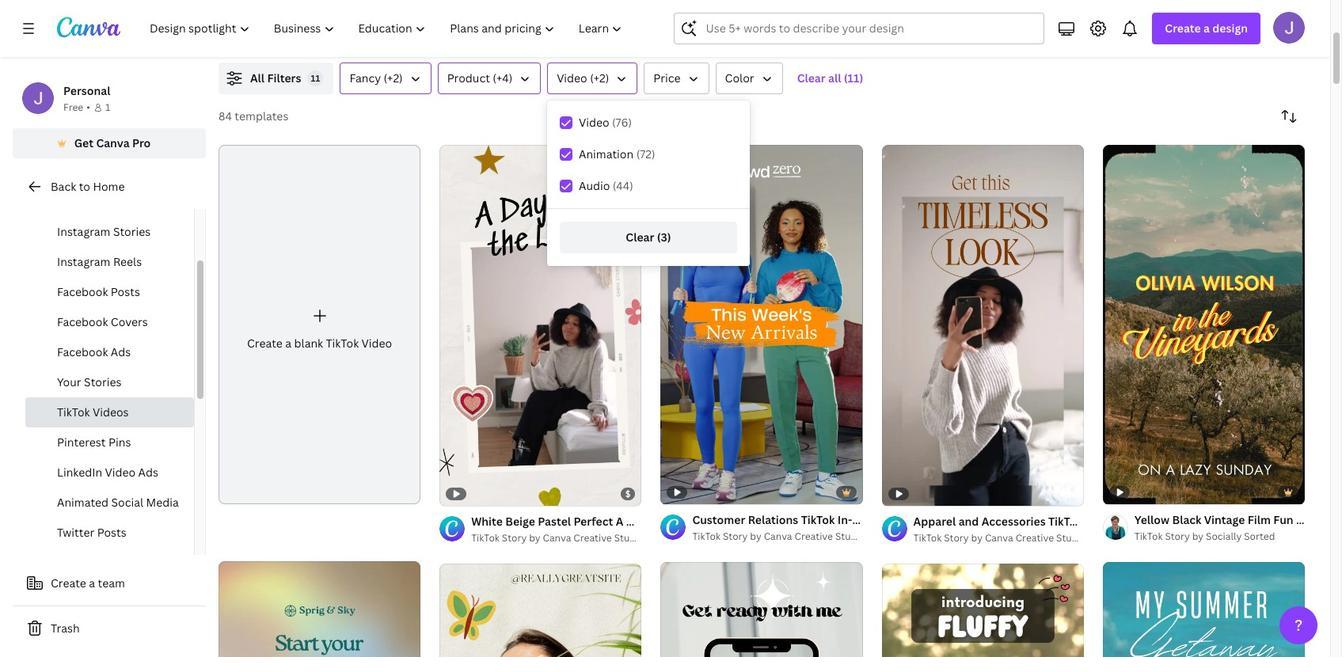 Task type: describe. For each thing, give the bounding box(es) containing it.
2 horizontal spatial tiktok story by canva creative studio link
[[914, 530, 1087, 546]]

reels
[[113, 254, 142, 269]]

beige
[[506, 514, 535, 529]]

instagram stories link
[[25, 217, 194, 247]]

facebook covers
[[57, 314, 148, 330]]

a for blank
[[285, 336, 292, 351]]

video inside linkedin video ads link
[[105, 465, 136, 480]]

linkedin video ads
[[57, 465, 158, 480]]

tiktok inside create a blank tiktok video element
[[326, 336, 359, 351]]

linkedin video ads link
[[25, 458, 194, 488]]

clear (3)
[[626, 230, 671, 245]]

all filters
[[250, 70, 301, 86]]

1 horizontal spatial creative
[[795, 530, 833, 543]]

stories for your stories
[[84, 375, 122, 390]]

a
[[616, 514, 624, 529]]

trash
[[51, 621, 80, 636]]

sorted
[[1245, 530, 1276, 543]]

posts for twitter posts
[[97, 525, 127, 540]]

pinterest pins link
[[25, 428, 194, 458]]

filters
[[267, 70, 301, 86]]

free •
[[63, 101, 90, 114]]

(76)
[[612, 115, 632, 130]]

(+4)
[[493, 70, 513, 86]]

(72)
[[637, 147, 655, 162]]

facebook for facebook covers
[[57, 314, 108, 330]]

studio for rightmost tiktok story by canva creative studio link
[[1057, 531, 1087, 545]]

animated social media link
[[25, 488, 194, 518]]

the
[[663, 514, 681, 529]]

instagram reels
[[57, 254, 142, 269]]

tiktok video templates image
[[967, 0, 1305, 44]]

create a team
[[51, 576, 125, 591]]

day
[[626, 514, 647, 529]]

life
[[683, 514, 704, 529]]

social
[[111, 495, 143, 510]]

blank
[[294, 336, 323, 351]]

posts for facebook posts
[[111, 284, 140, 299]]

tiktok story by socially sorted link
[[1135, 529, 1305, 545]]

color button
[[716, 63, 783, 94]]

perfect
[[574, 514, 613, 529]]

socially
[[1206, 530, 1242, 543]]

clear all (11)
[[797, 70, 864, 86]]

animation (72)
[[579, 147, 655, 162]]

twitter
[[57, 525, 94, 540]]

studio for tiktok story by canva creative studio link to the middle
[[836, 530, 866, 543]]

story inside white beige pastel perfect a day in the life tiktok video tiktok story by canva creative studio
[[502, 531, 527, 545]]

white
[[471, 514, 503, 529]]

pinterest
[[57, 435, 106, 450]]

create a blank tiktok video element
[[219, 145, 421, 504]]

your stories
[[57, 375, 122, 390]]

create a team button
[[13, 568, 206, 600]]

your stories link
[[25, 368, 194, 398]]

back to home link
[[13, 171, 206, 203]]

studio inside white beige pastel perfect a day in the life tiktok video tiktok story by canva creative studio
[[614, 531, 644, 545]]

audio
[[579, 178, 610, 193]]

animation
[[579, 147, 634, 162]]

by inside white beige pastel perfect a day in the life tiktok video tiktok story by canva creative studio
[[529, 531, 541, 545]]

2 horizontal spatial creative
[[1016, 531, 1054, 545]]

pinterest pins
[[57, 435, 131, 450]]

get
[[74, 135, 94, 150]]

creative inside white beige pastel perfect a day in the life tiktok video tiktok story by canva creative studio
[[574, 531, 612, 545]]

in
[[650, 514, 660, 529]]

1 horizontal spatial tiktok story by canva creative studio
[[914, 531, 1087, 545]]

facebook for facebook posts
[[57, 284, 108, 299]]

1 horizontal spatial ads
[[138, 465, 158, 480]]

create a blank tiktok video
[[247, 336, 392, 351]]

media
[[146, 495, 179, 510]]

animated
[[57, 495, 109, 510]]

video (+2) button
[[547, 63, 638, 94]]

videos
[[93, 405, 129, 420]]

home
[[93, 179, 125, 194]]

product (+4) button
[[438, 63, 541, 94]]

back to home
[[51, 179, 125, 194]]

animated social media
[[57, 495, 179, 510]]

•
[[87, 101, 90, 114]]

84
[[219, 109, 232, 124]]

product
[[447, 70, 490, 86]]

create for create a blank tiktok video
[[247, 336, 283, 351]]

create a blank tiktok video link
[[219, 145, 421, 504]]

covers
[[111, 314, 148, 330]]

(3)
[[657, 230, 671, 245]]

back
[[51, 179, 76, 194]]

team
[[98, 576, 125, 591]]

facebook posts
[[57, 284, 140, 299]]

top level navigation element
[[139, 13, 636, 44]]

price
[[654, 70, 681, 86]]



Task type: vqa. For each thing, say whether or not it's contained in the screenshot.
"and"
no



Task type: locate. For each thing, give the bounding box(es) containing it.
fancy (+2) button
[[340, 63, 431, 94]]

2 vertical spatial create
[[51, 576, 86, 591]]

create for create a design
[[1165, 21, 1201, 36]]

canva inside get canva pro button
[[96, 135, 130, 150]]

stories up reels at the left of page
[[113, 224, 151, 239]]

get canva pro button
[[13, 128, 206, 158]]

tiktok story by canva creative studio link
[[693, 529, 866, 545], [471, 530, 644, 546], [914, 530, 1087, 546]]

ads up media
[[138, 465, 158, 480]]

instagram for instagram stories
[[57, 224, 110, 239]]

white beige pastel perfect a day in the life tiktok video link
[[471, 513, 774, 530]]

white beige pastel perfect a day in the life tiktok video tiktok story by canva creative studio
[[471, 514, 774, 545]]

trash link
[[13, 613, 206, 645]]

1 vertical spatial instagram
[[57, 224, 110, 239]]

facebook down instagram reels
[[57, 284, 108, 299]]

free
[[63, 101, 83, 114]]

video
[[557, 70, 588, 86], [579, 115, 610, 130], [362, 336, 392, 351], [105, 465, 136, 480], [743, 514, 774, 529]]

1 vertical spatial posts
[[111, 284, 140, 299]]

clear left the (3)
[[626, 230, 655, 245]]

video up video (76)
[[557, 70, 588, 86]]

create left design
[[1165, 21, 1201, 36]]

video right blank
[[362, 336, 392, 351]]

3 facebook from the top
[[57, 345, 108, 360]]

create inside button
[[51, 576, 86, 591]]

canva
[[96, 135, 130, 150], [764, 530, 793, 543], [543, 531, 571, 545], [985, 531, 1014, 545]]

0 horizontal spatial creative
[[574, 531, 612, 545]]

2 horizontal spatial studio
[[1057, 531, 1087, 545]]

2 vertical spatial instagram
[[57, 254, 110, 269]]

color
[[725, 70, 755, 86]]

video inside create a blank tiktok video element
[[362, 336, 392, 351]]

3 instagram from the top
[[57, 254, 110, 269]]

your
[[57, 375, 81, 390]]

facebook inside facebook covers link
[[57, 314, 108, 330]]

0 vertical spatial ads
[[111, 345, 131, 360]]

a inside create a blank tiktok video element
[[285, 336, 292, 351]]

facebook inside facebook ads link
[[57, 345, 108, 360]]

0 horizontal spatial studio
[[614, 531, 644, 545]]

2 vertical spatial facebook
[[57, 345, 108, 360]]

instagram for instagram posts
[[57, 194, 110, 209]]

(+2) right fancy
[[384, 70, 403, 86]]

2 facebook from the top
[[57, 314, 108, 330]]

ads down the covers
[[111, 345, 131, 360]]

facebook up facebook ads
[[57, 314, 108, 330]]

facebook for facebook ads
[[57, 345, 108, 360]]

2 vertical spatial posts
[[97, 525, 127, 540]]

story
[[723, 530, 748, 543], [1165, 530, 1190, 543], [502, 531, 527, 545], [944, 531, 969, 545]]

a left design
[[1204, 21, 1210, 36]]

create for create a team
[[51, 576, 86, 591]]

1 horizontal spatial a
[[285, 336, 292, 351]]

stories down facebook ads link
[[84, 375, 122, 390]]

create a design
[[1165, 21, 1248, 36]]

1 vertical spatial a
[[285, 336, 292, 351]]

posts for instagram posts
[[113, 194, 143, 209]]

clear all (11) button
[[789, 63, 872, 94]]

0 horizontal spatial (+2)
[[384, 70, 403, 86]]

instagram inside 'link'
[[57, 194, 110, 209]]

posts down reels at the left of page
[[111, 284, 140, 299]]

0 horizontal spatial tiktok story by canva creative studio link
[[471, 530, 644, 546]]

instagram stories
[[57, 224, 151, 239]]

1 vertical spatial clear
[[626, 230, 655, 245]]

all
[[829, 70, 842, 86]]

facebook posts link
[[25, 277, 194, 307]]

2 horizontal spatial a
[[1204, 21, 1210, 36]]

product (+4)
[[447, 70, 513, 86]]

1
[[105, 101, 110, 114]]

clear (3) button
[[560, 222, 737, 253]]

a for team
[[89, 576, 95, 591]]

(44)
[[613, 178, 634, 193]]

clear left all
[[797, 70, 826, 86]]

linkedin
[[57, 465, 102, 480]]

twitter posts
[[57, 525, 127, 540]]

video down pins
[[105, 465, 136, 480]]

jacob simon image
[[1274, 12, 1305, 44]]

all
[[250, 70, 265, 86]]

0 vertical spatial clear
[[797, 70, 826, 86]]

fancy
[[350, 70, 381, 86]]

0 horizontal spatial ads
[[111, 345, 131, 360]]

facebook ads link
[[25, 337, 194, 368]]

by
[[750, 530, 762, 543], [1193, 530, 1204, 543], [529, 531, 541, 545], [972, 531, 983, 545]]

2 (+2) from the left
[[590, 70, 609, 86]]

posts up instagram stories link
[[113, 194, 143, 209]]

create inside dropdown button
[[1165, 21, 1201, 36]]

1 vertical spatial ads
[[138, 465, 158, 480]]

2 horizontal spatial create
[[1165, 21, 1201, 36]]

canva inside white beige pastel perfect a day in the life tiktok video tiktok story by canva creative studio
[[543, 531, 571, 545]]

fancy (+2)
[[350, 70, 403, 86]]

(+2) for video (+2)
[[590, 70, 609, 86]]

instagram for instagram reels
[[57, 254, 110, 269]]

tiktok story by canva creative studio
[[693, 530, 866, 543], [914, 531, 1087, 545]]

price button
[[644, 63, 709, 94]]

posts down animated social media "link" at the bottom left
[[97, 525, 127, 540]]

instagram posts link
[[25, 187, 194, 217]]

video inside white beige pastel perfect a day in the life tiktok video tiktok story by canva creative studio
[[743, 514, 774, 529]]

1 horizontal spatial (+2)
[[590, 70, 609, 86]]

a left blank
[[285, 336, 292, 351]]

tiktok videos
[[57, 405, 129, 420]]

tiktok story by socially sorted
[[1135, 530, 1276, 543]]

pro
[[132, 135, 151, 150]]

video (76)
[[579, 115, 632, 130]]

clear for clear all (11)
[[797, 70, 826, 86]]

tiktok
[[326, 336, 359, 351], [57, 405, 90, 420], [706, 514, 740, 529], [693, 530, 721, 543], [1135, 530, 1163, 543], [471, 531, 500, 545], [914, 531, 942, 545]]

facebook inside facebook posts link
[[57, 284, 108, 299]]

1 vertical spatial facebook
[[57, 314, 108, 330]]

(11)
[[844, 70, 864, 86]]

video inside video (+2) button
[[557, 70, 588, 86]]

2 vertical spatial a
[[89, 576, 95, 591]]

facebook up your stories
[[57, 345, 108, 360]]

a inside create a design dropdown button
[[1204, 21, 1210, 36]]

tiktok inside tiktok story by socially sorted link
[[1135, 530, 1163, 543]]

ads
[[111, 345, 131, 360], [138, 465, 158, 480]]

pastel
[[538, 514, 571, 529]]

audio (44)
[[579, 178, 634, 193]]

a inside the create a team button
[[89, 576, 95, 591]]

0 vertical spatial stories
[[113, 224, 151, 239]]

clear for clear (3)
[[626, 230, 655, 245]]

11 filter options selected element
[[308, 70, 324, 86]]

Search search field
[[706, 13, 1035, 44]]

1 horizontal spatial clear
[[797, 70, 826, 86]]

(+2) for fancy (+2)
[[384, 70, 403, 86]]

0 horizontal spatial clear
[[626, 230, 655, 245]]

Sort by button
[[1274, 101, 1305, 132]]

create
[[1165, 21, 1201, 36], [247, 336, 283, 351], [51, 576, 86, 591]]

pins
[[108, 435, 131, 450]]

0 vertical spatial instagram
[[57, 194, 110, 209]]

0 vertical spatial create
[[1165, 21, 1201, 36]]

posts
[[113, 194, 143, 209], [111, 284, 140, 299], [97, 525, 127, 540]]

instagram
[[57, 194, 110, 209], [57, 224, 110, 239], [57, 254, 110, 269]]

instagram reels link
[[25, 247, 194, 277]]

instagram posts
[[57, 194, 143, 209]]

(+2) up video (76)
[[590, 70, 609, 86]]

twitter posts link
[[25, 518, 194, 548]]

video right "life" on the bottom of the page
[[743, 514, 774, 529]]

creative
[[795, 530, 833, 543], [574, 531, 612, 545], [1016, 531, 1054, 545]]

design
[[1213, 21, 1248, 36]]

84 templates
[[219, 109, 289, 124]]

1 horizontal spatial create
[[247, 336, 283, 351]]

11
[[311, 72, 320, 84]]

0 vertical spatial a
[[1204, 21, 1210, 36]]

stories inside your stories link
[[84, 375, 122, 390]]

0 horizontal spatial create
[[51, 576, 86, 591]]

create a design button
[[1153, 13, 1261, 44]]

1 horizontal spatial studio
[[836, 530, 866, 543]]

0 horizontal spatial a
[[89, 576, 95, 591]]

a left team at left bottom
[[89, 576, 95, 591]]

1 facebook from the top
[[57, 284, 108, 299]]

stories inside instagram stories link
[[113, 224, 151, 239]]

facebook
[[57, 284, 108, 299], [57, 314, 108, 330], [57, 345, 108, 360]]

create left blank
[[247, 336, 283, 351]]

0 vertical spatial facebook
[[57, 284, 108, 299]]

video left (76)
[[579, 115, 610, 130]]

0 vertical spatial posts
[[113, 194, 143, 209]]

a for design
[[1204, 21, 1210, 36]]

1 vertical spatial create
[[247, 336, 283, 351]]

studio
[[836, 530, 866, 543], [614, 531, 644, 545], [1057, 531, 1087, 545]]

create left team at left bottom
[[51, 576, 86, 591]]

(+2)
[[384, 70, 403, 86], [590, 70, 609, 86]]

0 horizontal spatial tiktok story by canva creative studio
[[693, 530, 866, 543]]

2 instagram from the top
[[57, 224, 110, 239]]

personal
[[63, 83, 110, 98]]

1 vertical spatial stories
[[84, 375, 122, 390]]

1 (+2) from the left
[[384, 70, 403, 86]]

stories for instagram stories
[[113, 224, 151, 239]]

$
[[625, 488, 631, 500]]

1 horizontal spatial tiktok story by canva creative studio link
[[693, 529, 866, 545]]

1 instagram from the top
[[57, 194, 110, 209]]

posts inside 'link'
[[113, 194, 143, 209]]

facebook ads
[[57, 345, 131, 360]]

templates
[[235, 109, 289, 124]]

None search field
[[674, 13, 1045, 44]]



